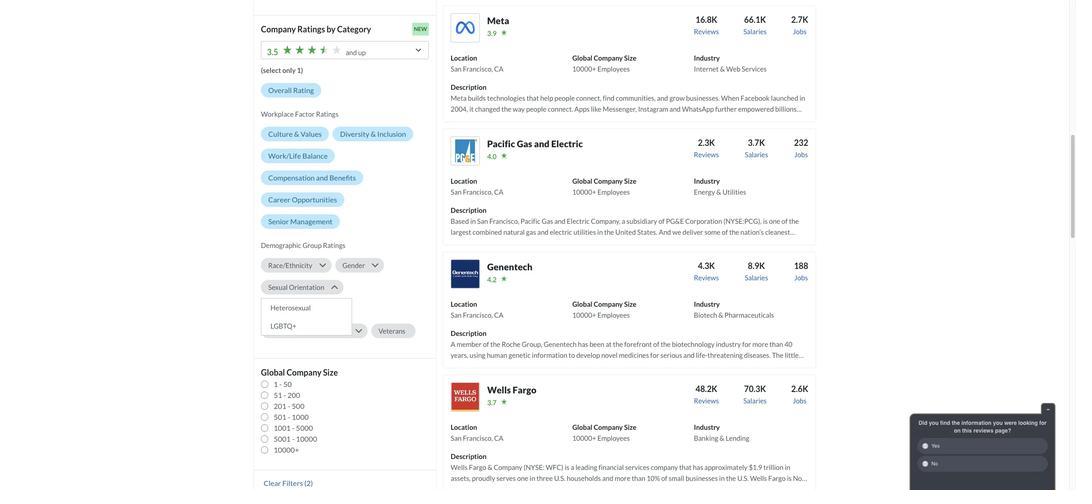 Task type: locate. For each thing, give the bounding box(es) containing it.
compensation and benefits button
[[261, 171, 363, 185]]

caregiver
[[319, 327, 348, 335]]

world.
[[485, 116, 504, 124]]

the inside did you find the information you were looking for on this reviews page?
[[952, 420, 960, 427]]

demographic
[[261, 241, 301, 249]]

2 vertical spatial ratings
[[323, 241, 345, 249]]

francisco, for wells fargo
[[463, 434, 493, 442]]

1001 - 5000
[[274, 424, 313, 432]]

&
[[720, 65, 725, 73], [294, 130, 299, 138], [371, 130, 376, 138], [716, 188, 721, 196], [718, 311, 723, 319], [720, 434, 724, 442]]

ca for wells fargo
[[494, 434, 504, 442]]

jobs inside 2.6k jobs
[[793, 397, 807, 405]]

1 vertical spatial in
[[565, 127, 570, 135]]

0 vertical spatial help
[[540, 94, 553, 102]]

you up page?
[[993, 420, 1003, 427]]

1 description from the top
[[451, 83, 487, 91]]

that
[[527, 94, 539, 102]]

500
[[292, 402, 304, 411]]

2 you from the left
[[993, 420, 1003, 427]]

in
[[800, 94, 805, 102], [565, 127, 570, 135]]

the up on
[[952, 420, 960, 427]]

& for meta
[[720, 65, 725, 73]]

salaries down 66.1k
[[743, 27, 767, 36]]

& inside industry biotech & pharmaceuticals
[[718, 311, 723, 319]]

and left benefits
[[316, 173, 328, 182]]

reviews down "16.8k" on the right top of page
[[694, 27, 719, 36]]

2004,
[[451, 105, 468, 113]]

industry up banking
[[694, 423, 720, 432]]

1 horizontal spatial you
[[993, 420, 1003, 427]]

2 reviews from the top
[[694, 151, 719, 159]]

48.2k reviews
[[694, 384, 719, 405]]

jobs down 2.6k
[[793, 397, 807, 405]]

description
[[451, 83, 487, 91], [451, 206, 487, 214], [451, 329, 487, 338], [451, 453, 487, 461]]

overall
[[268, 86, 292, 94]]

3.7
[[487, 399, 497, 407]]

1 horizontal spatial help
[[540, 94, 553, 102]]

- right 1
[[279, 380, 282, 389]]

0 horizontal spatial help
[[479, 127, 492, 135]]

people
[[555, 94, 575, 102], [526, 105, 546, 113]]

you right did
[[929, 420, 939, 427]]

0 vertical spatial meta
[[487, 15, 509, 26]]

salaries down 70.3k
[[743, 397, 767, 405]]

salaries
[[743, 27, 767, 36], [745, 151, 768, 159], [745, 274, 768, 282], [743, 397, 767, 405]]

3 employees from the top
[[598, 311, 630, 319]]

& inside 'industry energy & utilities'
[[716, 188, 721, 196]]

51 - 200
[[274, 391, 300, 400]]

francisco, up builds
[[463, 65, 493, 73]]

size
[[624, 54, 637, 62], [624, 177, 637, 185], [624, 300, 637, 308], [323, 368, 338, 378], [624, 423, 637, 432]]

industry for genentech
[[694, 300, 720, 308]]

industry
[[694, 54, 720, 62], [694, 177, 720, 185], [694, 300, 720, 308], [694, 423, 720, 432]]

ca for genentech
[[494, 311, 504, 319]]

jobs inside "188 jobs"
[[794, 274, 808, 282]]

jobs down 188
[[794, 274, 808, 282]]

find up messenger,
[[603, 94, 615, 102]]

& inside the culture & values button
[[294, 130, 299, 138]]

ratings right group
[[323, 241, 345, 249]]

1 location from the top
[[451, 54, 477, 62]]

the down now, on the left top
[[510, 127, 520, 135]]

find right did
[[940, 420, 950, 427]]

1 san from the top
[[451, 65, 462, 73]]

like down further
[[719, 116, 729, 124]]

& left values
[[294, 130, 299, 138]]

global for meta
[[572, 54, 592, 62]]

location san francisco, ca down 4.2
[[451, 300, 504, 319]]

industry inside industry internet & web services
[[694, 54, 720, 62]]

reviews down 48.2k
[[694, 397, 719, 405]]

industry for wells fargo
[[694, 423, 720, 432]]

1 horizontal spatial people
[[555, 94, 575, 102]]

fargo
[[513, 385, 537, 395]]

location
[[451, 54, 477, 62], [451, 177, 477, 185], [451, 300, 477, 308], [451, 423, 477, 432]]

2 horizontal spatial meta
[[522, 116, 538, 124]]

senior management
[[268, 217, 333, 226]]

in left social
[[565, 127, 570, 135]]

demographic group ratings
[[261, 241, 345, 249]]

1 ca from the top
[[494, 65, 504, 73]]

industry for pacific gas and electric
[[694, 177, 720, 185]]

jobs down 2.7k
[[793, 27, 807, 36]]

help right that
[[540, 94, 553, 102]]

(select
[[261, 66, 281, 74]]

- right 51
[[284, 391, 286, 400]]

10000+ for genentech
[[572, 311, 596, 319]]

like up 2d
[[591, 105, 601, 113]]

industry inside industry banking & lending
[[694, 423, 720, 432]]

2 san from the top
[[451, 188, 462, 196]]

- for 1001
[[292, 424, 295, 432]]

screens
[[602, 116, 625, 124]]

global
[[572, 54, 592, 62], [572, 177, 592, 185], [572, 300, 592, 308], [261, 368, 285, 378], [572, 423, 592, 432]]

3 description from the top
[[451, 329, 487, 338]]

2 industry from the top
[[694, 177, 720, 185]]

1 horizontal spatial find
[[940, 420, 950, 427]]

size for pacific gas and electric
[[624, 177, 637, 185]]

1 employees from the top
[[598, 65, 630, 73]]

employees for meta
[[598, 65, 630, 73]]

4 employees from the top
[[598, 434, 630, 442]]

& left web
[[720, 65, 725, 73]]

ratings right factor
[[316, 110, 338, 118]]

overall rating button
[[261, 83, 321, 98]]

salaries for meta
[[743, 27, 767, 36]]

4 global company size 10000+ employees from the top
[[572, 423, 637, 442]]

in right 'launched'
[[800, 94, 805, 102]]

location down pacific gas and electric image
[[451, 177, 477, 185]]

the
[[501, 105, 511, 113], [474, 116, 483, 124], [510, 127, 520, 135], [952, 420, 960, 427]]

0 horizontal spatial find
[[603, 94, 615, 102]]

& left lending
[[720, 434, 724, 442]]

san down 'wells fargo' 'image'
[[451, 434, 462, 442]]

wells fargo
[[487, 385, 537, 395]]

factor
[[295, 110, 315, 118]]

1 vertical spatial meta
[[451, 94, 467, 102]]

3 francisco, from the top
[[463, 311, 493, 319]]

3 location from the top
[[451, 300, 477, 308]]

2 location san francisco, ca from the top
[[451, 177, 504, 196]]

orientation
[[289, 283, 324, 291]]

2 francisco, from the top
[[463, 188, 493, 196]]

& right biotech
[[718, 311, 723, 319]]

location san francisco, ca for pacific gas and electric
[[451, 177, 504, 196]]

global for genentech
[[572, 300, 592, 308]]

industry internet & web services
[[694, 54, 767, 73]]

4 san from the top
[[451, 434, 462, 442]]

ca down 4.0
[[494, 188, 504, 196]]

salaries down the 8.9k at the bottom right
[[745, 274, 768, 282]]

- right 501
[[288, 413, 290, 421]]

description for pacific gas and electric
[[451, 206, 487, 214]]

location down 'wells fargo' 'image'
[[451, 423, 477, 432]]

1
[[274, 380, 278, 389]]

description for wells fargo
[[451, 453, 487, 461]]

- down 1001 - 5000
[[292, 435, 295, 443]]

gas
[[517, 138, 532, 149]]

genentech
[[487, 261, 533, 272]]

2.3k reviews
[[694, 138, 719, 159]]

1 horizontal spatial like
[[719, 116, 729, 124]]

services
[[742, 65, 767, 73]]

francisco, down 4.0
[[463, 188, 493, 196]]

global company size 10000+ employees for meta
[[572, 54, 637, 73]]

2.3k
[[698, 138, 715, 148]]

location san francisco, ca down 3.7
[[451, 423, 504, 442]]

facebook
[[741, 94, 770, 102]]

4 location from the top
[[451, 423, 477, 432]]

ratings for group
[[323, 241, 345, 249]]

meta up 2004,
[[451, 94, 467, 102]]

san down 'genentech' image
[[451, 311, 462, 319]]

2.6k
[[791, 384, 808, 394]]

4.0
[[487, 152, 497, 161]]

location san francisco, ca for wells fargo
[[451, 423, 504, 442]]

senior
[[268, 217, 289, 226]]

4 ca from the top
[[494, 434, 504, 442]]

4 description from the top
[[451, 453, 487, 461]]

salaries for pacific gas and electric
[[745, 151, 768, 159]]

1 francisco, from the top
[[463, 65, 493, 73]]

reviews down 4.3k
[[694, 274, 719, 282]]

10000
[[296, 435, 317, 443]]

jobs for pacific gas and electric
[[794, 151, 808, 159]]

apps
[[575, 105, 590, 113]]

jobs inside the 2.7k jobs
[[793, 27, 807, 36]]

francisco, down 4.2
[[463, 311, 493, 319]]

with
[[290, 305, 304, 313]]

0 vertical spatial like
[[591, 105, 601, 113]]

meta up 3.9
[[487, 15, 509, 26]]

3 ca from the top
[[494, 311, 504, 319]]

help right to
[[479, 127, 492, 135]]

0 horizontal spatial people
[[526, 105, 546, 113]]

1 horizontal spatial in
[[800, 94, 805, 102]]

lending
[[726, 434, 749, 442]]

industry inside 'industry energy & utilities'
[[694, 177, 720, 185]]

0 vertical spatial find
[[603, 94, 615, 102]]

ca down 4.2
[[494, 311, 504, 319]]

company
[[261, 24, 296, 34], [594, 54, 623, 62], [594, 177, 623, 185], [594, 300, 623, 308], [287, 368, 322, 378], [594, 423, 623, 432]]

san up 2004,
[[451, 65, 462, 73]]

1 vertical spatial find
[[940, 420, 950, 427]]

reviews
[[974, 428, 994, 434]]

industry up energy
[[694, 177, 720, 185]]

4 industry from the top
[[694, 423, 720, 432]]

people up connect.
[[555, 94, 575, 102]]

people down that
[[526, 105, 546, 113]]

70.3k
[[744, 384, 766, 394]]

build
[[493, 127, 508, 135]]

salaries for genentech
[[745, 274, 768, 282]]

whatsapp
[[682, 105, 714, 113]]

jobs inside 232 jobs
[[794, 151, 808, 159]]

232 jobs
[[794, 138, 808, 159]]

san down pacific gas and electric image
[[451, 188, 462, 196]]

4.3k reviews
[[694, 261, 719, 282]]

industry biotech & pharmaceuticals
[[694, 300, 774, 319]]

& left "inclusion"
[[371, 130, 376, 138]]

and down grow
[[670, 105, 681, 113]]

3.7k salaries
[[745, 138, 768, 159]]

2 global company size 10000+ employees from the top
[[572, 177, 637, 196]]

& for pacific gas and electric
[[716, 188, 721, 196]]

16.8k
[[696, 15, 717, 25]]

3 location san francisco, ca from the top
[[451, 300, 504, 319]]

& inside industry banking & lending
[[720, 434, 724, 442]]

188
[[794, 261, 808, 271]]

2 location from the top
[[451, 177, 477, 185]]

1 vertical spatial ratings
[[316, 110, 338, 118]]

now,
[[505, 116, 520, 124]]

diversity
[[340, 130, 369, 138]]

10000+ for meta
[[572, 65, 596, 73]]

global company size 10000+ employees for wells fargo
[[572, 423, 637, 442]]

industry up internet
[[694, 54, 720, 62]]

sexual
[[268, 283, 288, 291]]

1 location san francisco, ca from the top
[[451, 54, 504, 73]]

industry up biotech
[[694, 300, 720, 308]]

company for meta
[[594, 54, 623, 62]]

salaries down 3.7k
[[745, 151, 768, 159]]

francisco, down 3.7
[[463, 434, 493, 442]]

2 ca from the top
[[494, 188, 504, 196]]

location down meta image
[[451, 54, 477, 62]]

beyond
[[568, 116, 590, 124]]

0 horizontal spatial like
[[591, 105, 601, 113]]

1 global company size 10000+ employees from the top
[[572, 54, 637, 73]]

employees for pacific gas and electric
[[598, 188, 630, 196]]

& inside industry internet & web services
[[720, 65, 725, 73]]

3 san from the top
[[451, 311, 462, 319]]

2 employees from the top
[[598, 188, 630, 196]]

jobs down 232
[[794, 151, 808, 159]]

reviews for meta
[[694, 27, 719, 36]]

- right '201'
[[288, 402, 290, 411]]

jobs for meta
[[793, 27, 807, 36]]

4 francisco, from the top
[[463, 434, 493, 442]]

48.2k
[[696, 384, 717, 394]]

global for pacific gas and electric
[[572, 177, 592, 185]]

3 industry from the top
[[694, 300, 720, 308]]

ratings left by
[[297, 24, 325, 34]]

location down 'genentech' image
[[451, 300, 477, 308]]

utilities
[[723, 188, 746, 196]]

san for pacific gas and electric
[[451, 188, 462, 196]]

ca down 3.7
[[494, 434, 504, 442]]

new
[[414, 26, 427, 32]]

the up to
[[474, 116, 483, 124]]

- left 5000
[[292, 424, 295, 432]]

ca up technologies
[[494, 65, 504, 73]]

3 reviews from the top
[[694, 274, 719, 282]]

were
[[1004, 420, 1017, 427]]

4 reviews from the top
[[694, 397, 719, 405]]

4 location san francisco, ca from the top
[[451, 423, 504, 442]]

ratings
[[297, 24, 325, 34], [316, 110, 338, 118], [323, 241, 345, 249]]

232
[[794, 138, 808, 148]]

& right energy
[[716, 188, 721, 196]]

pacific
[[487, 138, 515, 149]]

industry for meta
[[694, 54, 720, 62]]

communities,
[[616, 94, 656, 102]]

industry inside industry biotech & pharmaceuticals
[[694, 300, 720, 308]]

0 horizontal spatial you
[[929, 420, 939, 427]]

- for 5001
[[292, 435, 295, 443]]

10000+ for wells fargo
[[572, 434, 596, 442]]

people
[[268, 305, 289, 313]]

1 reviews from the top
[[694, 27, 719, 36]]

francisco,
[[463, 65, 493, 73], [463, 188, 493, 196], [463, 311, 493, 319], [463, 434, 493, 442]]

francisco, for meta
[[463, 65, 493, 73]]

looking
[[1018, 420, 1038, 427]]

2 description from the top
[[451, 206, 487, 214]]

workplace factor ratings
[[261, 110, 338, 118]]

meta up next
[[522, 116, 538, 124]]

3 global company size 10000+ employees from the top
[[572, 300, 637, 319]]

1 industry from the top
[[694, 54, 720, 62]]

family
[[298, 327, 318, 335]]

location san francisco, ca down 4.0
[[451, 177, 504, 196]]

meta
[[487, 15, 509, 26], [451, 94, 467, 102], [522, 116, 538, 124]]

for
[[1039, 420, 1047, 427]]

francisco, for pacific gas and electric
[[463, 188, 493, 196]]

location san francisco, ca down 3.9
[[451, 54, 504, 73]]

reviews down 2.3k
[[694, 151, 719, 159]]

parent or family caregiver
[[268, 327, 348, 335]]

filters
[[282, 479, 303, 488]]



Task type: vqa. For each thing, say whether or not it's contained in the screenshot.


Task type: describe. For each thing, give the bounding box(es) containing it.
reality
[[451, 127, 470, 135]]

- for 201
[[288, 402, 290, 411]]

next
[[521, 127, 534, 135]]

location for wells fargo
[[451, 423, 477, 432]]

empowered
[[738, 105, 774, 113]]

16.8k reviews
[[694, 15, 719, 36]]

10000+ for pacific gas and electric
[[572, 188, 596, 196]]

messenger,
[[603, 105, 637, 113]]

lgbtq+
[[271, 322, 296, 330]]

and down evolution
[[534, 138, 550, 149]]

is
[[539, 116, 544, 124]]

clear filters (2) button
[[261, 479, 316, 488]]

on
[[954, 428, 961, 434]]

clear
[[264, 479, 281, 488]]

electric
[[551, 138, 583, 149]]

opportunities
[[292, 195, 337, 204]]

francisco, for genentech
[[463, 311, 493, 319]]

8.9k salaries
[[745, 261, 768, 282]]

2d
[[592, 116, 601, 124]]

career
[[268, 195, 290, 204]]

salaries for wells fargo
[[743, 397, 767, 405]]

global company size
[[261, 368, 338, 378]]

& for genentech
[[718, 311, 723, 319]]

wells
[[487, 385, 511, 395]]

employees for genentech
[[598, 311, 630, 319]]

0 horizontal spatial meta
[[451, 94, 467, 102]]

3.5
[[267, 47, 278, 57]]

wells fargo image
[[451, 383, 480, 412]]

employees for wells fargo
[[598, 434, 630, 442]]

augmented
[[731, 116, 764, 124]]

connect.
[[548, 105, 573, 113]]

- for 501
[[288, 413, 290, 421]]

2.7k
[[791, 15, 808, 25]]

social
[[572, 127, 589, 135]]

description for genentech
[[451, 329, 487, 338]]

internet
[[694, 65, 719, 73]]

further
[[715, 105, 737, 113]]

0 vertical spatial people
[[555, 94, 575, 102]]

banking
[[694, 434, 718, 442]]

and up the instagram
[[657, 94, 668, 102]]

and up
[[346, 48, 366, 57]]

1 vertical spatial help
[[479, 127, 492, 135]]

san for genentech
[[451, 311, 462, 319]]

san for wells fargo
[[451, 434, 462, 442]]

global for wells fargo
[[572, 423, 592, 432]]

culture & values
[[268, 130, 322, 138]]

jobs for genentech
[[794, 274, 808, 282]]

1)
[[297, 66, 303, 74]]

0 horizontal spatial in
[[565, 127, 570, 135]]

global company size 10000+ employees for genentech
[[572, 300, 637, 319]]

career opportunities button
[[261, 192, 344, 207]]

1 vertical spatial people
[[526, 105, 546, 113]]

and inside button
[[316, 173, 328, 182]]

pacific gas and electric image
[[451, 136, 480, 166]]

to
[[471, 127, 478, 135]]

- for 51
[[284, 391, 286, 400]]

description inside "description meta builds technologies that help people connect, find communities, and grow businesses. when facebook launched in 2004, it changed the way people connect. apps like messenger, instagram and whatsapp further empowered billions around the world. now, meta is moving beyond 2d screens toward immersive experiences like augmented and virtual reality to help build the next evolution in social technology."
[[451, 83, 487, 91]]

find inside "description meta builds technologies that help people connect, find communities, and grow businesses. when facebook launched in 2004, it changed the way people connect. apps like messenger, instagram and whatsapp further empowered billions around the world. now, meta is moving beyond 2d screens toward immersive experiences like augmented and virtual reality to help build the next evolution in social technology."
[[603, 94, 615, 102]]

location for meta
[[451, 54, 477, 62]]

when
[[721, 94, 739, 102]]

& for wells fargo
[[720, 434, 724, 442]]

experiences
[[682, 116, 718, 124]]

it
[[469, 105, 474, 113]]

2 vertical spatial meta
[[522, 116, 538, 124]]

company for genentech
[[594, 300, 623, 308]]

connect,
[[576, 94, 602, 102]]

(2)
[[304, 479, 313, 488]]

description meta builds technologies that help people connect, find communities, and grow businesses. when facebook launched in 2004, it changed the way people connect. apps like messenger, instagram and whatsapp further empowered billions around the world. now, meta is moving beyond 2d screens toward immersive experiences like augmented and virtual reality to help build the next evolution in social technology.
[[451, 83, 805, 135]]

location san francisco, ca for meta
[[451, 54, 504, 73]]

company for pacific gas and electric
[[594, 177, 623, 185]]

location san francisco, ca for genentech
[[451, 300, 504, 319]]

sexual orientation
[[268, 283, 324, 291]]

work/life
[[268, 151, 301, 160]]

jobs for wells fargo
[[793, 397, 807, 405]]

200
[[288, 391, 300, 400]]

1 horizontal spatial meta
[[487, 15, 509, 26]]

the down technologies
[[501, 105, 511, 113]]

company for wells fargo
[[594, 423, 623, 432]]

parent
[[268, 327, 288, 335]]

(select only 1)
[[261, 66, 303, 74]]

virtual
[[778, 116, 798, 124]]

changed
[[475, 105, 500, 113]]

0 vertical spatial in
[[800, 94, 805, 102]]

by
[[327, 24, 336, 34]]

and left virtual
[[766, 116, 777, 124]]

around
[[451, 116, 472, 124]]

evolution
[[535, 127, 564, 135]]

1000
[[292, 413, 309, 421]]

2.7k jobs
[[791, 15, 808, 36]]

meta image
[[451, 13, 480, 42]]

genentech image
[[451, 260, 480, 289]]

location for pacific gas and electric
[[451, 177, 477, 185]]

reviews for genentech
[[694, 274, 719, 282]]

reviews for pacific gas and electric
[[694, 151, 719, 159]]

group
[[303, 241, 322, 249]]

rating
[[293, 86, 314, 94]]

culture
[[268, 130, 293, 138]]

5001
[[274, 435, 291, 443]]

moving
[[545, 116, 567, 124]]

work/life balance
[[268, 151, 328, 160]]

career opportunities
[[268, 195, 337, 204]]

1 you from the left
[[929, 420, 939, 427]]

& inside diversity & inclusion button
[[371, 130, 376, 138]]

size for meta
[[624, 54, 637, 62]]

san for meta
[[451, 65, 462, 73]]

inclusion
[[377, 130, 406, 138]]

location for genentech
[[451, 300, 477, 308]]

instagram
[[638, 105, 668, 113]]

diversity & inclusion button
[[333, 127, 413, 141]]

values
[[301, 130, 322, 138]]

- for 1
[[279, 380, 282, 389]]

0 vertical spatial ratings
[[297, 24, 325, 34]]

51
[[274, 391, 282, 400]]

compensation
[[268, 173, 315, 182]]

ratings for factor
[[316, 110, 338, 118]]

global company size 10000+ employees for pacific gas and electric
[[572, 177, 637, 196]]

launched
[[771, 94, 798, 102]]

size for genentech
[[624, 300, 637, 308]]

web
[[726, 65, 740, 73]]

5001 - 10000
[[274, 435, 317, 443]]

1 vertical spatial like
[[719, 116, 729, 124]]

and left the up
[[346, 48, 357, 57]]

ca for meta
[[494, 65, 504, 73]]

2.6k jobs
[[791, 384, 808, 405]]

find inside did you find the information you were looking for on this reviews page?
[[940, 420, 950, 427]]

reviews for wells fargo
[[694, 397, 719, 405]]

toward
[[626, 116, 648, 124]]

ca for pacific gas and electric
[[494, 188, 504, 196]]

this
[[962, 428, 972, 434]]

size for wells fargo
[[624, 423, 637, 432]]

culture & values button
[[261, 127, 329, 141]]

70.3k salaries
[[743, 384, 767, 405]]



